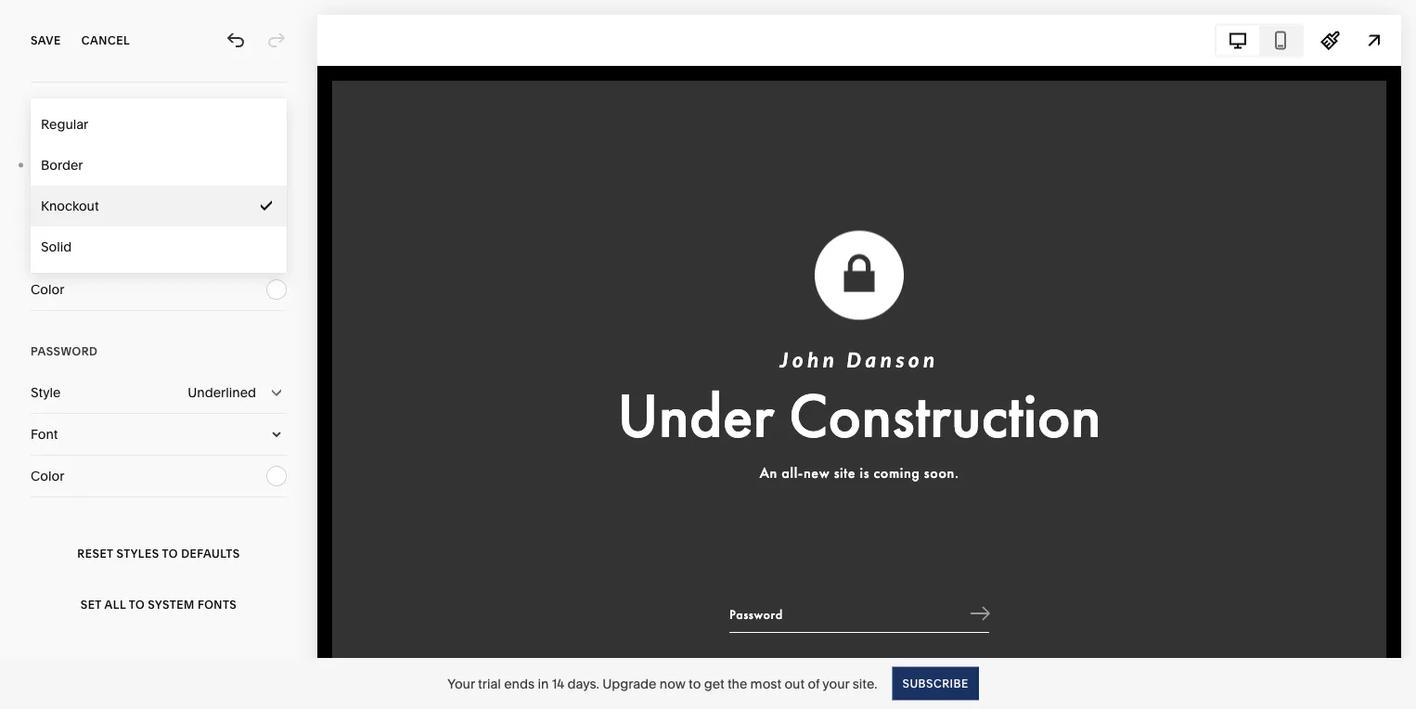 Task type: vqa. For each thing, say whether or not it's contained in the screenshot.
the middle to
yes



Task type: locate. For each thing, give the bounding box(es) containing it.
to for styles
[[162, 547, 178, 560]]

0 horizontal spatial to
[[129, 598, 145, 611]]

0 vertical spatial color
[[31, 282, 64, 297]]

all
[[104, 598, 126, 611]]

font button
[[31, 414, 287, 455]]

list box
[[31, 104, 287, 267]]

to for all
[[129, 598, 145, 611]]

color button
[[31, 269, 287, 310], [31, 456, 287, 497]]

color down solid
[[31, 282, 64, 297]]

2 horizontal spatial to
[[689, 676, 701, 691]]

color button down style field
[[31, 269, 287, 310]]

knockout
[[41, 198, 99, 214]]

1 vertical spatial to
[[129, 598, 145, 611]]

set
[[80, 598, 102, 611]]

now
[[660, 676, 686, 691]]

save
[[31, 34, 61, 47]]

0 vertical spatial to
[[162, 547, 178, 560]]

out
[[785, 676, 805, 691]]

1 vertical spatial color button
[[31, 456, 287, 497]]

site.
[[853, 676, 877, 691]]

to
[[162, 547, 178, 560], [129, 598, 145, 611], [689, 676, 701, 691]]

most
[[750, 676, 781, 691]]

to right styles
[[162, 547, 178, 560]]

lock
[[31, 116, 63, 130]]

Style field
[[31, 186, 287, 226]]

style
[[31, 198, 61, 214]]

font
[[31, 426, 58, 442]]

1 color from the top
[[31, 282, 64, 297]]

0 vertical spatial color button
[[31, 269, 287, 310]]

color button down the font button
[[31, 456, 287, 497]]

14
[[552, 676, 564, 691]]

color
[[31, 282, 64, 297], [31, 468, 64, 484]]

color down font
[[31, 468, 64, 484]]

color for first color button from the bottom
[[31, 468, 64, 484]]

undo image
[[226, 31, 246, 51]]

to left get
[[689, 676, 701, 691]]

tab list
[[1217, 26, 1302, 55]]

1 horizontal spatial to
[[162, 547, 178, 560]]

1 vertical spatial color
[[31, 468, 64, 484]]

2 color from the top
[[31, 468, 64, 484]]

list box containing regular
[[31, 104, 287, 267]]

to right all
[[129, 598, 145, 611]]

your trial ends in 14 days. upgrade now to get the most out of your site.
[[448, 676, 877, 691]]



Task type: describe. For each thing, give the bounding box(es) containing it.
cancel
[[81, 34, 130, 47]]

reset styles to defaults
[[77, 547, 240, 560]]

regular
[[41, 116, 88, 132]]

styles
[[116, 547, 159, 560]]

save button
[[31, 20, 61, 61]]

solid
[[41, 239, 72, 255]]

reset
[[77, 547, 113, 560]]

trial
[[478, 676, 501, 691]]

set all to system fonts
[[80, 598, 237, 611]]

ends
[[504, 676, 535, 691]]

your
[[823, 676, 850, 691]]

password
[[31, 345, 98, 358]]

the
[[727, 676, 747, 691]]

defaults
[[181, 547, 240, 560]]

get
[[704, 676, 724, 691]]

cancel button
[[81, 20, 130, 61]]

fonts
[[198, 598, 237, 611]]

of
[[808, 676, 820, 691]]

in
[[538, 676, 549, 691]]

2 vertical spatial to
[[689, 676, 701, 691]]

border
[[41, 157, 83, 173]]

your
[[448, 676, 475, 691]]

2 color button from the top
[[31, 456, 287, 497]]

days.
[[567, 676, 599, 691]]

1 color button from the top
[[31, 269, 287, 310]]

set all to system fonts button
[[31, 579, 287, 630]]

reset styles to defaults button
[[31, 528, 287, 579]]

system
[[148, 598, 195, 611]]

color for first color button from the top
[[31, 282, 64, 297]]

upgrade
[[602, 676, 657, 691]]



